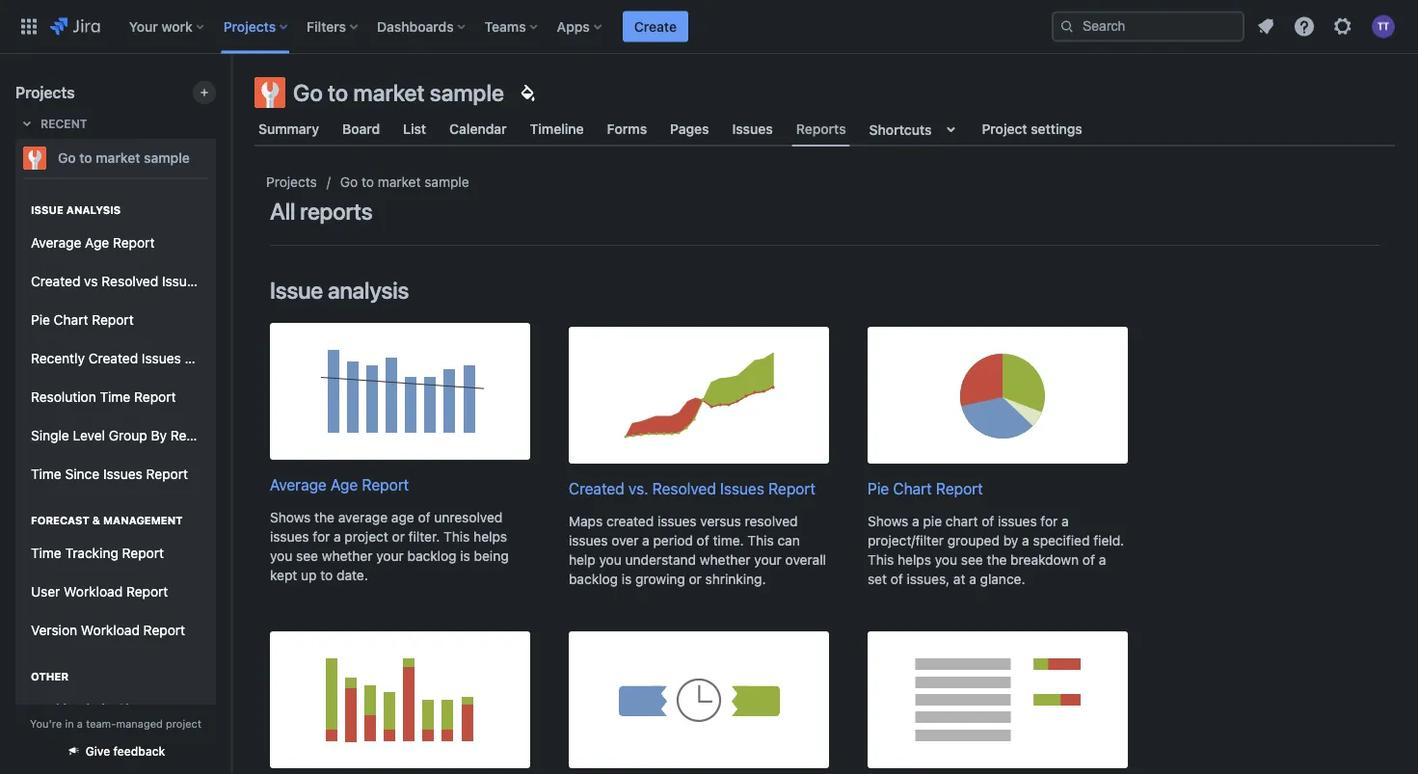 Task type: vqa. For each thing, say whether or not it's contained in the screenshot.
Add a comment… FIELD
no



Task type: describe. For each thing, give the bounding box(es) containing it.
unresolved
[[434, 510, 503, 526]]

2 vertical spatial go
[[340, 174, 358, 190]]

projects link
[[266, 171, 317, 194]]

tracking
[[65, 546, 119, 562]]

shows for average
[[270, 510, 311, 526]]

of up grouped
[[982, 514, 995, 529]]

give
[[86, 745, 110, 759]]

in
[[65, 718, 74, 730]]

helps inside shows a pie chart of issues for a project/filter grouped by a specified field. this helps you see the breakdown of a set of issues, at a glance.
[[898, 552, 932, 568]]

specified
[[1034, 533, 1090, 549]]

1 vertical spatial created
[[89, 351, 138, 367]]

1 group from the top
[[23, 177, 247, 741]]

0 vertical spatial sample
[[430, 79, 504, 106]]

workload pie chart report link
[[23, 691, 208, 729]]

recently created issues report
[[31, 351, 227, 367]]

apps
[[557, 18, 590, 34]]

time tracking report link
[[23, 534, 208, 573]]

resolution
[[31, 389, 96, 405]]

a left "pie"
[[913, 514, 920, 529]]

timeline
[[530, 121, 584, 137]]

summary
[[259, 121, 319, 137]]

kept
[[270, 568, 297, 583]]

1 vertical spatial market
[[96, 150, 140, 166]]

issue analysis inside group
[[31, 204, 121, 217]]

to up "board"
[[328, 79, 348, 106]]

created vs resolved issues report link
[[23, 262, 247, 301]]

&
[[92, 515, 100, 527]]

user workload report link
[[23, 573, 208, 612]]

2 vertical spatial sample
[[425, 174, 469, 190]]

user
[[31, 584, 60, 600]]

0 vertical spatial go
[[293, 79, 323, 106]]

time tracking report
[[31, 546, 164, 562]]

time for since
[[31, 466, 62, 482]]

1 vertical spatial issue
[[270, 277, 323, 304]]

forecast & management
[[31, 515, 183, 527]]

of down field.
[[1083, 552, 1096, 568]]

management
[[103, 515, 183, 527]]

reports
[[797, 121, 847, 137]]

created vs. resolved issues report link
[[569, 327, 830, 500]]

workload for user
[[64, 584, 123, 600]]

level
[[73, 428, 105, 444]]

collapse recent projects image
[[15, 112, 39, 135]]

your work
[[129, 18, 193, 34]]

created vs. resolved issues report
[[569, 480, 816, 498]]

filters button
[[301, 11, 366, 42]]

list link
[[400, 112, 430, 147]]

average age report inside group
[[31, 235, 155, 251]]

1 vertical spatial analysis
[[328, 277, 409, 304]]

feedback
[[113, 745, 165, 759]]

give feedback button
[[55, 736, 177, 767]]

project settings link
[[979, 112, 1087, 147]]

your work button
[[123, 11, 212, 42]]

2 horizontal spatial pie
[[868, 480, 890, 498]]

you're
[[30, 718, 62, 730]]

issues,
[[907, 571, 950, 587]]

shows the average age of unresolved issues for a project or filter. this helps you see whether your backlog is being kept up to date.
[[270, 510, 509, 583]]

apps button
[[551, 11, 609, 42]]

issues link
[[729, 112, 777, 147]]

projects for projects 'link'
[[266, 174, 317, 190]]

help
[[569, 552, 596, 568]]

version workload report link
[[23, 612, 208, 650]]

other
[[31, 671, 69, 683]]

pie chart report inside group
[[31, 312, 134, 328]]

time since issues report
[[31, 466, 188, 482]]

understand
[[626, 552, 697, 568]]

create button
[[623, 11, 689, 42]]

average inside group
[[31, 235, 81, 251]]

single level group by report
[[31, 428, 212, 444]]

single level group by report link
[[23, 417, 212, 455]]

created
[[607, 514, 654, 529]]

of inside shows the average age of unresolved issues for a project or filter. this helps you see whether your backlog is being kept up to date.
[[418, 510, 431, 526]]

give feedback
[[86, 745, 165, 759]]

list
[[403, 121, 426, 137]]

field.
[[1094, 533, 1125, 549]]

shows for pie
[[868, 514, 909, 529]]

time since issues report link
[[23, 455, 208, 494]]

2 group from the top
[[23, 183, 247, 500]]

0 vertical spatial go to market sample
[[293, 79, 504, 106]]

by
[[1004, 533, 1019, 549]]

2 vertical spatial chart
[[116, 702, 151, 718]]

1 horizontal spatial age
[[331, 476, 358, 494]]

filter.
[[409, 529, 440, 545]]

vs
[[84, 274, 98, 289]]

created vs resolved issues report
[[31, 274, 247, 289]]

project
[[982, 121, 1028, 137]]

1 vertical spatial projects
[[15, 83, 75, 102]]

0 vertical spatial market
[[353, 79, 425, 106]]

resolved for vs
[[102, 274, 158, 289]]

0 vertical spatial time
[[100, 389, 131, 405]]

0 horizontal spatial go to market sample link
[[15, 139, 208, 177]]

1 vertical spatial go to market sample
[[58, 150, 190, 166]]

age
[[392, 510, 415, 526]]

vs.
[[629, 480, 649, 498]]

you inside shows a pie chart of issues for a project/filter grouped by a specified field. this helps you see the breakdown of a set of issues, at a glance.
[[935, 552, 958, 568]]

created for created vs. resolved issues report
[[569, 480, 625, 498]]

resolved
[[745, 514, 798, 529]]

forms link
[[603, 112, 651, 147]]

appswitcher icon image
[[17, 15, 41, 38]]

1 vertical spatial average age report
[[270, 476, 409, 494]]

1 horizontal spatial average age report link
[[270, 323, 531, 497]]

single
[[31, 428, 69, 444]]

this inside maps created issues versus resolved issues over a period of time. this can help you understand whether your overall backlog is growing or shrinking.
[[748, 533, 774, 549]]

a up specified
[[1062, 514, 1069, 529]]

2 vertical spatial workload
[[31, 702, 90, 718]]

dashboards button
[[371, 11, 473, 42]]

notifications image
[[1255, 15, 1278, 38]]

breakdown
[[1011, 552, 1080, 568]]

project inside shows the average age of unresolved issues for a project or filter. this helps you see whether your backlog is being kept up to date.
[[345, 529, 389, 545]]

0 horizontal spatial chart
[[54, 312, 88, 328]]

pie
[[924, 514, 943, 529]]

1 vertical spatial go
[[58, 150, 76, 166]]

pages
[[671, 121, 710, 137]]

issues inside created vs. resolved issues report link
[[721, 480, 765, 498]]

group containing time tracking report
[[23, 494, 208, 656]]

forecast
[[31, 515, 90, 527]]

to down recent
[[79, 150, 92, 166]]

0 horizontal spatial pie
[[31, 312, 50, 328]]

issues up "period"
[[658, 514, 697, 529]]

summary link
[[255, 112, 323, 147]]

version
[[31, 623, 77, 639]]

2 vertical spatial go to market sample
[[340, 174, 469, 190]]

tab list containing reports
[[243, 112, 1407, 147]]

recently created issues report link
[[23, 340, 227, 378]]

of inside maps created issues versus resolved issues over a period of time. this can help you understand whether your overall backlog is growing or shrinking.
[[697, 533, 710, 549]]

glance.
[[981, 571, 1026, 587]]

can
[[778, 533, 800, 549]]

at
[[954, 571, 966, 587]]

set background color image
[[516, 81, 539, 104]]

overall
[[786, 552, 827, 568]]

project settings
[[982, 121, 1083, 137]]

helps inside shows the average age of unresolved issues for a project or filter. this helps you see whether your backlog is being kept up to date.
[[474, 529, 507, 545]]

2 vertical spatial market
[[378, 174, 421, 190]]

is inside shows the average age of unresolved issues for a project or filter. this helps you see whether your backlog is being kept up to date.
[[460, 548, 471, 564]]

a inside maps created issues versus resolved issues over a period of time. this can help you understand whether your overall backlog is growing or shrinking.
[[643, 533, 650, 549]]

analysis inside group
[[66, 204, 121, 217]]

over
[[612, 533, 639, 549]]

to up reports
[[362, 174, 374, 190]]

for inside shows a pie chart of issues for a project/filter grouped by a specified field. this helps you see the breakdown of a set of issues, at a glance.
[[1041, 514, 1059, 529]]

2 vertical spatial pie
[[93, 702, 113, 718]]

see inside shows a pie chart of issues for a project/filter grouped by a specified field. this helps you see the breakdown of a set of issues, at a glance.
[[962, 552, 984, 568]]

backlog inside maps created issues versus resolved issues over a period of time. this can help you understand whether your overall backlog is growing or shrinking.
[[569, 571, 618, 587]]

a right in
[[77, 718, 83, 730]]

chart
[[946, 514, 979, 529]]

settings
[[1031, 121, 1083, 137]]



Task type: locate. For each thing, give the bounding box(es) containing it.
backlog inside shows the average age of unresolved issues for a project or filter. this helps you see whether your backlog is being kept up to date.
[[408, 548, 457, 564]]

banner
[[0, 0, 1419, 54]]

go to market sample down list link
[[340, 174, 469, 190]]

issues up versus
[[721, 480, 765, 498]]

average up the created vs resolved issues report 'link'
[[31, 235, 81, 251]]

a down average
[[334, 529, 341, 545]]

1 horizontal spatial issue
[[270, 277, 323, 304]]

1 horizontal spatial the
[[987, 552, 1007, 568]]

1 horizontal spatial go to market sample link
[[340, 171, 469, 194]]

backlog down help
[[569, 571, 618, 587]]

0 vertical spatial analysis
[[66, 204, 121, 217]]

0 horizontal spatial project
[[166, 718, 202, 730]]

0 vertical spatial project
[[345, 529, 389, 545]]

whether
[[322, 548, 373, 564], [700, 552, 751, 568]]

resolution time report
[[31, 389, 176, 405]]

1 vertical spatial pie
[[868, 480, 890, 498]]

created up resolution time report link
[[89, 351, 138, 367]]

average
[[338, 510, 388, 526]]

teams button
[[479, 11, 546, 42]]

pie chart report down vs
[[31, 312, 134, 328]]

1 horizontal spatial shows
[[868, 514, 909, 529]]

0 vertical spatial the
[[315, 510, 335, 526]]

whether for resolved
[[700, 552, 751, 568]]

time.
[[713, 533, 744, 549]]

2 horizontal spatial you
[[935, 552, 958, 568]]

average up up
[[270, 476, 327, 494]]

issues right the pages
[[733, 121, 773, 137]]

your down can
[[755, 552, 782, 568]]

0 vertical spatial chart
[[54, 312, 88, 328]]

market
[[353, 79, 425, 106], [96, 150, 140, 166], [378, 174, 421, 190]]

1 horizontal spatial go
[[293, 79, 323, 106]]

1 vertical spatial or
[[689, 571, 702, 587]]

of up the filter.
[[418, 510, 431, 526]]

see inside shows the average age of unresolved issues for a project or filter. this helps you see whether your backlog is being kept up to date.
[[296, 548, 318, 564]]

calendar link
[[446, 112, 511, 147]]

1 horizontal spatial issue analysis
[[270, 277, 409, 304]]

2 horizontal spatial this
[[868, 552, 894, 568]]

1 vertical spatial sample
[[144, 150, 190, 166]]

your down age
[[376, 548, 404, 564]]

group
[[23, 177, 247, 741], [23, 183, 247, 500], [23, 494, 208, 656]]

the inside shows the average age of unresolved issues for a project or filter. this helps you see whether your backlog is being kept up to date.
[[315, 510, 335, 526]]

workload inside 'link'
[[64, 584, 123, 600]]

Search field
[[1052, 11, 1245, 42]]

resolved for vs.
[[653, 480, 717, 498]]

shrinking.
[[706, 571, 766, 587]]

a right the 'by'
[[1023, 533, 1030, 549]]

since
[[65, 466, 100, 482]]

0 horizontal spatial issue
[[31, 204, 64, 217]]

to
[[328, 79, 348, 106], [79, 150, 92, 166], [362, 174, 374, 190], [321, 568, 333, 583]]

pie chart report up "pie"
[[868, 480, 984, 498]]

1 horizontal spatial or
[[689, 571, 702, 587]]

1 horizontal spatial see
[[962, 552, 984, 568]]

sample up calendar
[[430, 79, 504, 106]]

see up up
[[296, 548, 318, 564]]

1 horizontal spatial this
[[748, 533, 774, 549]]

1 horizontal spatial average age report
[[270, 476, 409, 494]]

date.
[[337, 568, 368, 583]]

whether up date.
[[322, 548, 373, 564]]

whether inside shows the average age of unresolved issues for a project or filter. this helps you see whether your backlog is being kept up to date.
[[322, 548, 373, 564]]

1 vertical spatial average age report link
[[270, 323, 531, 497]]

is left growing on the left bottom of page
[[622, 571, 632, 587]]

1 horizontal spatial average
[[270, 476, 327, 494]]

workload pie chart report group
[[23, 650, 208, 735]]

a
[[913, 514, 920, 529], [1062, 514, 1069, 529], [334, 529, 341, 545], [643, 533, 650, 549], [1023, 533, 1030, 549], [1099, 552, 1107, 568], [970, 571, 977, 587], [77, 718, 83, 730]]

a down field.
[[1099, 552, 1107, 568]]

you for average
[[270, 548, 293, 564]]

1 vertical spatial the
[[987, 552, 1007, 568]]

work
[[162, 18, 193, 34]]

sample
[[430, 79, 504, 106], [144, 150, 190, 166], [425, 174, 469, 190]]

0 vertical spatial average age report link
[[23, 224, 208, 262]]

issue
[[31, 204, 64, 217], [270, 277, 323, 304]]

the left average
[[315, 510, 335, 526]]

0 vertical spatial pie chart report
[[31, 312, 134, 328]]

2 horizontal spatial go
[[340, 174, 358, 190]]

project
[[345, 529, 389, 545], [166, 718, 202, 730]]

2 horizontal spatial chart
[[894, 480, 933, 498]]

helps down 'project/filter'
[[898, 552, 932, 568]]

resolved
[[102, 274, 158, 289], [653, 480, 717, 498]]

help image
[[1294, 15, 1317, 38]]

a right "over"
[[643, 533, 650, 549]]

resolved right vs
[[102, 274, 158, 289]]

backlog
[[408, 548, 457, 564], [569, 571, 618, 587]]

0 horizontal spatial see
[[296, 548, 318, 564]]

you inside shows the average age of unresolved issues for a project or filter. this helps you see whether your backlog is being kept up to date.
[[270, 548, 293, 564]]

to inside shows the average age of unresolved issues for a project or filter. this helps you see whether your backlog is being kept up to date.
[[321, 568, 333, 583]]

or inside shows the average age of unresolved issues for a project or filter. this helps you see whether your backlog is being kept up to date.
[[392, 529, 405, 545]]

create project image
[[197, 85, 212, 100]]

projects up collapse recent projects image
[[15, 83, 75, 102]]

you for created
[[600, 552, 622, 568]]

1 vertical spatial resolved
[[653, 480, 717, 498]]

issues right vs
[[162, 274, 201, 289]]

1 horizontal spatial helps
[[898, 552, 932, 568]]

0 horizontal spatial age
[[85, 235, 109, 251]]

for inside shows the average age of unresolved issues for a project or filter. this helps you see whether your backlog is being kept up to date.
[[313, 529, 330, 545]]

workload for version
[[81, 623, 140, 639]]

time up single level group by report link on the left bottom of page
[[100, 389, 131, 405]]

0 horizontal spatial or
[[392, 529, 405, 545]]

1 vertical spatial time
[[31, 466, 62, 482]]

workload down other
[[31, 702, 90, 718]]

project down average
[[345, 529, 389, 545]]

0 horizontal spatial backlog
[[408, 548, 457, 564]]

timeline link
[[526, 112, 588, 147]]

1 horizontal spatial for
[[1041, 514, 1059, 529]]

age up average
[[331, 476, 358, 494]]

to right up
[[321, 568, 333, 583]]

0 horizontal spatial average age report
[[31, 235, 155, 251]]

reports
[[300, 198, 373, 225]]

your for created vs. resolved issues report
[[755, 552, 782, 568]]

issues inside shows a pie chart of issues for a project/filter grouped by a specified field. this helps you see the breakdown of a set of issues, at a glance.
[[998, 514, 1038, 529]]

issue down all
[[270, 277, 323, 304]]

for up up
[[313, 529, 330, 545]]

0 horizontal spatial your
[[376, 548, 404, 564]]

is left being
[[460, 548, 471, 564]]

sample down calendar link
[[425, 174, 469, 190]]

issue analysis
[[31, 204, 121, 217], [270, 277, 409, 304]]

pie
[[31, 312, 50, 328], [868, 480, 890, 498], [93, 702, 113, 718]]

is inside maps created issues versus resolved issues over a period of time. this can help you understand whether your overall backlog is growing or shrinking.
[[622, 571, 632, 587]]

go up summary
[[293, 79, 323, 106]]

growing
[[636, 571, 686, 587]]

issues inside time since issues report link
[[103, 466, 143, 482]]

go
[[293, 79, 323, 106], [58, 150, 76, 166], [340, 174, 358, 190]]

issues inside the created vs resolved issues report 'link'
[[162, 274, 201, 289]]

being
[[474, 548, 509, 564]]

maps created issues versus resolved issues over a period of time. this can help you understand whether your overall backlog is growing or shrinking.
[[569, 514, 827, 587]]

this down unresolved
[[444, 529, 470, 545]]

sample left add to starred image
[[144, 150, 190, 166]]

your inside maps created issues versus resolved issues over a period of time. this can help you understand whether your overall backlog is growing or shrinking.
[[755, 552, 782, 568]]

0 horizontal spatial pie chart report
[[31, 312, 134, 328]]

workload pie chart report
[[31, 702, 196, 718]]

your profile and settings image
[[1373, 15, 1396, 38]]

of left the time.
[[697, 533, 710, 549]]

1 horizontal spatial your
[[755, 552, 782, 568]]

0 horizontal spatial go
[[58, 150, 76, 166]]

issues down the single level group by report
[[103, 466, 143, 482]]

issues inside shows the average age of unresolved issues for a project or filter. this helps you see whether your backlog is being kept up to date.
[[270, 529, 309, 545]]

projects for projects dropdown button
[[224, 18, 276, 34]]

0 horizontal spatial shows
[[270, 510, 311, 526]]

projects button
[[218, 11, 295, 42]]

shows up 'project/filter'
[[868, 514, 909, 529]]

go down recent
[[58, 150, 76, 166]]

0 horizontal spatial resolved
[[102, 274, 158, 289]]

version workload report
[[31, 623, 185, 639]]

3 group from the top
[[23, 494, 208, 656]]

see
[[296, 548, 318, 564], [962, 552, 984, 568]]

shows inside shows a pie chart of issues for a project/filter grouped by a specified field. this helps you see the breakdown of a set of issues, at a glance.
[[868, 514, 909, 529]]

average age report up vs
[[31, 235, 155, 251]]

0 horizontal spatial the
[[315, 510, 335, 526]]

workload down the "tracking"
[[64, 584, 123, 600]]

0 horizontal spatial average
[[31, 235, 81, 251]]

0 horizontal spatial you
[[270, 548, 293, 564]]

age up vs
[[85, 235, 109, 251]]

analysis down reports
[[328, 277, 409, 304]]

issue inside group
[[31, 204, 64, 217]]

create
[[635, 18, 677, 34]]

workload
[[64, 584, 123, 600], [81, 623, 140, 639], [31, 702, 90, 718]]

0 vertical spatial backlog
[[408, 548, 457, 564]]

1 horizontal spatial whether
[[700, 552, 751, 568]]

0 vertical spatial resolved
[[102, 274, 158, 289]]

0 horizontal spatial this
[[444, 529, 470, 545]]

primary element
[[12, 0, 1052, 54]]

0 vertical spatial workload
[[64, 584, 123, 600]]

go to market sample down recent
[[58, 150, 190, 166]]

settings image
[[1332, 15, 1355, 38]]

0 horizontal spatial average age report link
[[23, 224, 208, 262]]

1 vertical spatial project
[[166, 718, 202, 730]]

2 vertical spatial projects
[[266, 174, 317, 190]]

issues inside issues "link"
[[733, 121, 773, 137]]

1 horizontal spatial pie chart report
[[868, 480, 984, 498]]

issues up the kept
[[270, 529, 309, 545]]

recent
[[41, 117, 87, 130]]

user workload report
[[31, 584, 168, 600]]

0 horizontal spatial whether
[[322, 548, 373, 564]]

go to market sample link down recent
[[15, 139, 208, 177]]

helps up being
[[474, 529, 507, 545]]

created inside 'link'
[[31, 274, 80, 289]]

1 horizontal spatial is
[[622, 571, 632, 587]]

banner containing your work
[[0, 0, 1419, 54]]

1 vertical spatial workload
[[81, 623, 140, 639]]

1 horizontal spatial pie chart report link
[[868, 327, 1129, 500]]

shows up the kept
[[270, 510, 311, 526]]

0 vertical spatial issue analysis
[[31, 204, 121, 217]]

dashboards
[[377, 18, 454, 34]]

your inside shows the average age of unresolved issues for a project or filter. this helps you see whether your backlog is being kept up to date.
[[376, 548, 404, 564]]

time left since
[[31, 466, 62, 482]]

this up set
[[868, 552, 894, 568]]

you up the kept
[[270, 548, 293, 564]]

shows inside shows the average age of unresolved issues for a project or filter. this helps you see whether your backlog is being kept up to date.
[[270, 510, 311, 526]]

a right at
[[970, 571, 977, 587]]

resolution time report link
[[23, 378, 208, 417]]

resolved right vs.
[[653, 480, 717, 498]]

issues inside the recently created issues report link
[[142, 351, 181, 367]]

project right the managed
[[166, 718, 202, 730]]

1 vertical spatial issue analysis
[[270, 277, 409, 304]]

tab list
[[243, 112, 1407, 147]]

projects up all
[[266, 174, 317, 190]]

1 vertical spatial age
[[331, 476, 358, 494]]

you inside maps created issues versus resolved issues over a period of time. this can help you understand whether your overall backlog is growing or shrinking.
[[600, 552, 622, 568]]

time for tracking
[[31, 546, 62, 562]]

2 vertical spatial created
[[569, 480, 625, 498]]

created up maps
[[569, 480, 625, 498]]

issues down maps
[[569, 533, 608, 549]]

resolved inside 'link'
[[102, 274, 158, 289]]

jira image
[[50, 15, 100, 38], [50, 15, 100, 38]]

1 horizontal spatial chart
[[116, 702, 151, 718]]

0 vertical spatial issue
[[31, 204, 64, 217]]

0 horizontal spatial for
[[313, 529, 330, 545]]

project/filter
[[868, 533, 944, 549]]

shows
[[270, 510, 311, 526], [868, 514, 909, 529]]

issue analysis up vs
[[31, 204, 121, 217]]

go to market sample link
[[15, 139, 208, 177], [340, 171, 469, 194]]

all reports
[[270, 198, 373, 225]]

go up reports
[[340, 174, 358, 190]]

teams
[[485, 18, 526, 34]]

whether inside maps created issues versus resolved issues over a period of time. this can help you understand whether your overall backlog is growing or shrinking.
[[700, 552, 751, 568]]

projects inside dropdown button
[[224, 18, 276, 34]]

0 vertical spatial average
[[31, 235, 81, 251]]

for up specified
[[1041, 514, 1059, 529]]

0 vertical spatial average age report
[[31, 235, 155, 251]]

team-
[[86, 718, 116, 730]]

the
[[315, 510, 335, 526], [987, 552, 1007, 568]]

1 horizontal spatial project
[[345, 529, 389, 545]]

grouped
[[948, 533, 1000, 549]]

search image
[[1060, 19, 1076, 34]]

issue analysis down reports
[[270, 277, 409, 304]]

0 vertical spatial age
[[85, 235, 109, 251]]

whether for report
[[322, 548, 373, 564]]

0 vertical spatial projects
[[224, 18, 276, 34]]

helps
[[474, 529, 507, 545], [898, 552, 932, 568]]

see down grouped
[[962, 552, 984, 568]]

0 horizontal spatial is
[[460, 548, 471, 564]]

you up at
[[935, 552, 958, 568]]

1 horizontal spatial created
[[89, 351, 138, 367]]

filters
[[307, 18, 346, 34]]

all
[[270, 198, 295, 225]]

this inside shows the average age of unresolved issues for a project or filter. this helps you see whether your backlog is being kept up to date.
[[444, 529, 470, 545]]

average age report up average
[[270, 476, 409, 494]]

recently
[[31, 351, 85, 367]]

0 vertical spatial helps
[[474, 529, 507, 545]]

1 vertical spatial average
[[270, 476, 327, 494]]

a inside shows the average age of unresolved issues for a project or filter. this helps you see whether your backlog is being kept up to date.
[[334, 529, 341, 545]]

the inside shows a pie chart of issues for a project/filter grouped by a specified field. this helps you see the breakdown of a set of issues, at a glance.
[[987, 552, 1007, 568]]

created for created vs resolved issues report
[[31, 274, 80, 289]]

workload down user workload report 'link'
[[81, 623, 140, 639]]

issue down recent
[[31, 204, 64, 217]]

issues up the 'by'
[[998, 514, 1038, 529]]

your for average age report
[[376, 548, 404, 564]]

this inside shows a pie chart of issues for a project/filter grouped by a specified field. this helps you see the breakdown of a set of issues, at a glance.
[[868, 552, 894, 568]]

period
[[654, 533, 693, 549]]

or right growing on the left bottom of page
[[689, 571, 702, 587]]

set
[[868, 571, 887, 587]]

group
[[109, 428, 147, 444]]

1 horizontal spatial pie
[[93, 702, 113, 718]]

or down age
[[392, 529, 405, 545]]

add to starred image
[[210, 147, 233, 170]]

of right set
[[891, 571, 904, 587]]

backlog down the filter.
[[408, 548, 457, 564]]

2 vertical spatial time
[[31, 546, 62, 562]]

this down resolved
[[748, 533, 774, 549]]

0 horizontal spatial helps
[[474, 529, 507, 545]]

issues up resolution time report link
[[142, 351, 181, 367]]

by
[[151, 428, 167, 444]]

analysis
[[66, 204, 121, 217], [328, 277, 409, 304]]

the up glance.
[[987, 552, 1007, 568]]

0 horizontal spatial pie chart report link
[[23, 301, 208, 340]]

shortcuts button
[[866, 112, 967, 147]]

go to market sample link down list link
[[340, 171, 469, 194]]

1 horizontal spatial you
[[600, 552, 622, 568]]

created
[[31, 274, 80, 289], [89, 351, 138, 367], [569, 480, 625, 498]]

sidebar navigation image
[[210, 77, 253, 116]]

projects up sidebar navigation image
[[224, 18, 276, 34]]

time down forecast
[[31, 546, 62, 562]]

you down "over"
[[600, 552, 622, 568]]

or inside maps created issues versus resolved issues over a period of time. this can help you understand whether your overall backlog is growing or shrinking.
[[689, 571, 702, 587]]

you
[[270, 548, 293, 564], [600, 552, 622, 568], [935, 552, 958, 568]]

1 horizontal spatial resolved
[[653, 480, 717, 498]]

forms
[[607, 121, 647, 137]]

analysis up vs
[[66, 204, 121, 217]]

1 horizontal spatial analysis
[[328, 277, 409, 304]]

created left vs
[[31, 274, 80, 289]]

whether down the time.
[[700, 552, 751, 568]]

go to market sample up list
[[293, 79, 504, 106]]



